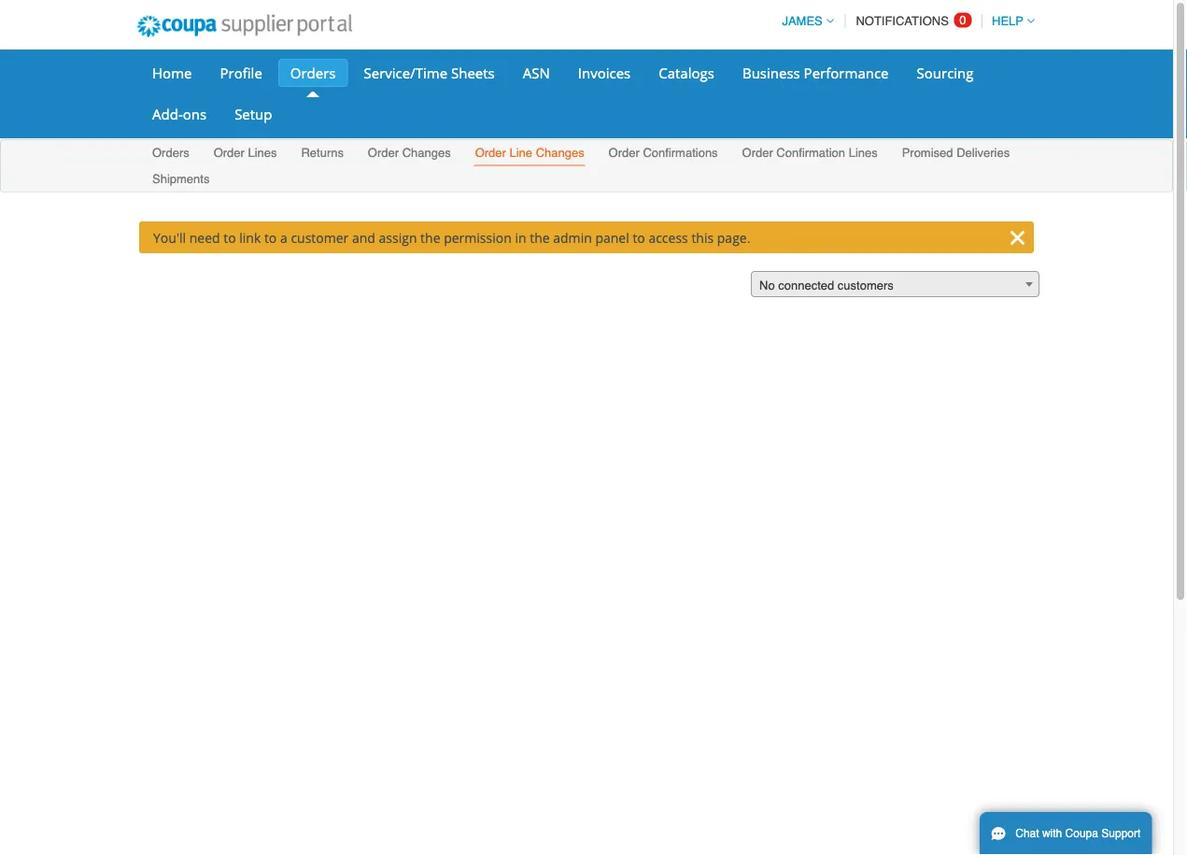 Task type: describe. For each thing, give the bounding box(es) containing it.
asn
[[523, 63, 550, 82]]

1 the from the left
[[421, 229, 441, 246]]

a
[[280, 229, 288, 246]]

help
[[993, 14, 1024, 28]]

notifications
[[856, 14, 949, 28]]

order for order line changes
[[475, 146, 506, 160]]

orders for the rightmost orders link
[[290, 63, 336, 82]]

order for order changes
[[368, 146, 399, 160]]

panel
[[596, 229, 630, 246]]

profile link
[[208, 59, 275, 87]]

need
[[189, 229, 220, 246]]

performance
[[804, 63, 889, 82]]

setup
[[235, 104, 272, 123]]

catalogs link
[[647, 59, 727, 87]]

this
[[692, 229, 714, 246]]

add-ons
[[152, 104, 207, 123]]

james link
[[774, 14, 834, 28]]

you'll
[[153, 229, 186, 246]]

1 changes from the left
[[403, 146, 451, 160]]

promised deliveries
[[903, 146, 1011, 160]]

admin
[[554, 229, 592, 246]]

order confirmations link
[[608, 142, 719, 166]]

order confirmation lines link
[[742, 142, 879, 166]]

sourcing link
[[905, 59, 987, 87]]

service/time
[[364, 63, 448, 82]]

order line changes
[[475, 146, 585, 160]]

shipments link
[[151, 167, 211, 192]]

shipments
[[152, 172, 210, 186]]

business
[[743, 63, 801, 82]]

returns
[[301, 146, 344, 160]]

notifications 0
[[856, 13, 967, 28]]

james
[[783, 14, 823, 28]]

service/time sheets link
[[352, 59, 507, 87]]

No connected customers text field
[[752, 272, 1039, 298]]

sheets
[[451, 63, 495, 82]]

catalogs
[[659, 63, 715, 82]]

customers
[[838, 278, 894, 292]]

sourcing
[[917, 63, 974, 82]]

in
[[515, 229, 527, 246]]

connected
[[779, 278, 835, 292]]

order changes link
[[367, 142, 452, 166]]

chat
[[1016, 827, 1040, 840]]

orders for the bottommost orders link
[[152, 146, 189, 160]]

2 to from the left
[[264, 229, 277, 246]]

with
[[1043, 827, 1063, 840]]

support
[[1102, 827, 1141, 840]]

order for order confirmations
[[609, 146, 640, 160]]

permission
[[444, 229, 512, 246]]

navigation containing notifications 0
[[774, 3, 1036, 39]]

0
[[960, 13, 967, 27]]

order lines
[[214, 146, 277, 160]]

order changes
[[368, 146, 451, 160]]

confirmations
[[643, 146, 718, 160]]

no
[[760, 278, 775, 292]]



Task type: vqa. For each thing, say whether or not it's contained in the screenshot.
the Tim
no



Task type: locate. For each thing, give the bounding box(es) containing it.
order inside order line changes link
[[475, 146, 506, 160]]

confirmation
[[777, 146, 846, 160]]

chat with coupa support
[[1016, 827, 1141, 840]]

No connected customers field
[[751, 271, 1040, 298]]

the right assign
[[421, 229, 441, 246]]

lines down the setup link in the left top of the page
[[248, 146, 277, 160]]

order left confirmation
[[743, 146, 774, 160]]

changes down service/time sheets link
[[403, 146, 451, 160]]

orders up shipments
[[152, 146, 189, 160]]

link
[[240, 229, 261, 246]]

returns link
[[300, 142, 345, 166]]

add-
[[152, 104, 183, 123]]

home
[[152, 63, 192, 82]]

coupa supplier portal image
[[124, 3, 365, 50]]

navigation
[[774, 3, 1036, 39]]

order left confirmations
[[609, 146, 640, 160]]

line
[[510, 146, 533, 160]]

customer
[[291, 229, 349, 246]]

invoices
[[578, 63, 631, 82]]

changes right line on the left of the page
[[536, 146, 585, 160]]

setup link
[[223, 100, 285, 128]]

invoices link
[[566, 59, 643, 87]]

deliveries
[[957, 146, 1011, 160]]

order left line on the left of the page
[[475, 146, 506, 160]]

order for order confirmation lines
[[743, 146, 774, 160]]

1 lines from the left
[[248, 146, 277, 160]]

orders
[[290, 63, 336, 82], [152, 146, 189, 160]]

to left a
[[264, 229, 277, 246]]

and
[[352, 229, 376, 246]]

1 horizontal spatial orders link
[[278, 59, 348, 87]]

order right returns
[[368, 146, 399, 160]]

to right panel
[[633, 229, 646, 246]]

2 changes from the left
[[536, 146, 585, 160]]

1 horizontal spatial changes
[[536, 146, 585, 160]]

4 order from the left
[[609, 146, 640, 160]]

order inside 'order confirmations' link
[[609, 146, 640, 160]]

page.
[[718, 229, 751, 246]]

2 the from the left
[[530, 229, 550, 246]]

2 order from the left
[[368, 146, 399, 160]]

0 horizontal spatial lines
[[248, 146, 277, 160]]

orders right profile
[[290, 63, 336, 82]]

lines right confirmation
[[849, 146, 878, 160]]

promised
[[903, 146, 954, 160]]

0 horizontal spatial orders
[[152, 146, 189, 160]]

you'll need to link to a customer and assign the permission in the admin panel to access this page.
[[153, 229, 751, 246]]

order confirmation lines
[[743, 146, 878, 160]]

order inside order changes link
[[368, 146, 399, 160]]

business performance link
[[731, 59, 901, 87]]

0 horizontal spatial to
[[224, 229, 236, 246]]

business performance
[[743, 63, 889, 82]]

service/time sheets
[[364, 63, 495, 82]]

order line changes link
[[474, 142, 586, 166]]

orders link
[[278, 59, 348, 87], [151, 142, 190, 166]]

changes
[[403, 146, 451, 160], [536, 146, 585, 160]]

1 vertical spatial orders
[[152, 146, 189, 160]]

order
[[214, 146, 245, 160], [368, 146, 399, 160], [475, 146, 506, 160], [609, 146, 640, 160], [743, 146, 774, 160]]

1 horizontal spatial to
[[264, 229, 277, 246]]

1 horizontal spatial the
[[530, 229, 550, 246]]

ons
[[183, 104, 207, 123]]

2 horizontal spatial to
[[633, 229, 646, 246]]

access
[[649, 229, 689, 246]]

order lines link
[[213, 142, 278, 166]]

order confirmations
[[609, 146, 718, 160]]

1 to from the left
[[224, 229, 236, 246]]

the right the in
[[530, 229, 550, 246]]

the
[[421, 229, 441, 246], [530, 229, 550, 246]]

to
[[224, 229, 236, 246], [264, 229, 277, 246], [633, 229, 646, 246]]

0 horizontal spatial changes
[[403, 146, 451, 160]]

promised deliveries link
[[902, 142, 1011, 166]]

help link
[[984, 14, 1036, 28]]

2 lines from the left
[[849, 146, 878, 160]]

1 order from the left
[[214, 146, 245, 160]]

1 horizontal spatial orders
[[290, 63, 336, 82]]

profile
[[220, 63, 262, 82]]

1 vertical spatial orders link
[[151, 142, 190, 166]]

5 order from the left
[[743, 146, 774, 160]]

add-ons link
[[140, 100, 219, 128]]

chat with coupa support button
[[980, 812, 1153, 855]]

3 order from the left
[[475, 146, 506, 160]]

orders link up shipments
[[151, 142, 190, 166]]

order down the setup link in the left top of the page
[[214, 146, 245, 160]]

asn link
[[511, 59, 562, 87]]

home link
[[140, 59, 204, 87]]

1 horizontal spatial lines
[[849, 146, 878, 160]]

coupa
[[1066, 827, 1099, 840]]

0 vertical spatial orders link
[[278, 59, 348, 87]]

lines
[[248, 146, 277, 160], [849, 146, 878, 160]]

no connected customers
[[760, 278, 894, 292]]

0 vertical spatial orders
[[290, 63, 336, 82]]

to left link
[[224, 229, 236, 246]]

assign
[[379, 229, 417, 246]]

3 to from the left
[[633, 229, 646, 246]]

0 horizontal spatial orders link
[[151, 142, 190, 166]]

orders link right profile link
[[278, 59, 348, 87]]

0 horizontal spatial the
[[421, 229, 441, 246]]

order for order lines
[[214, 146, 245, 160]]



